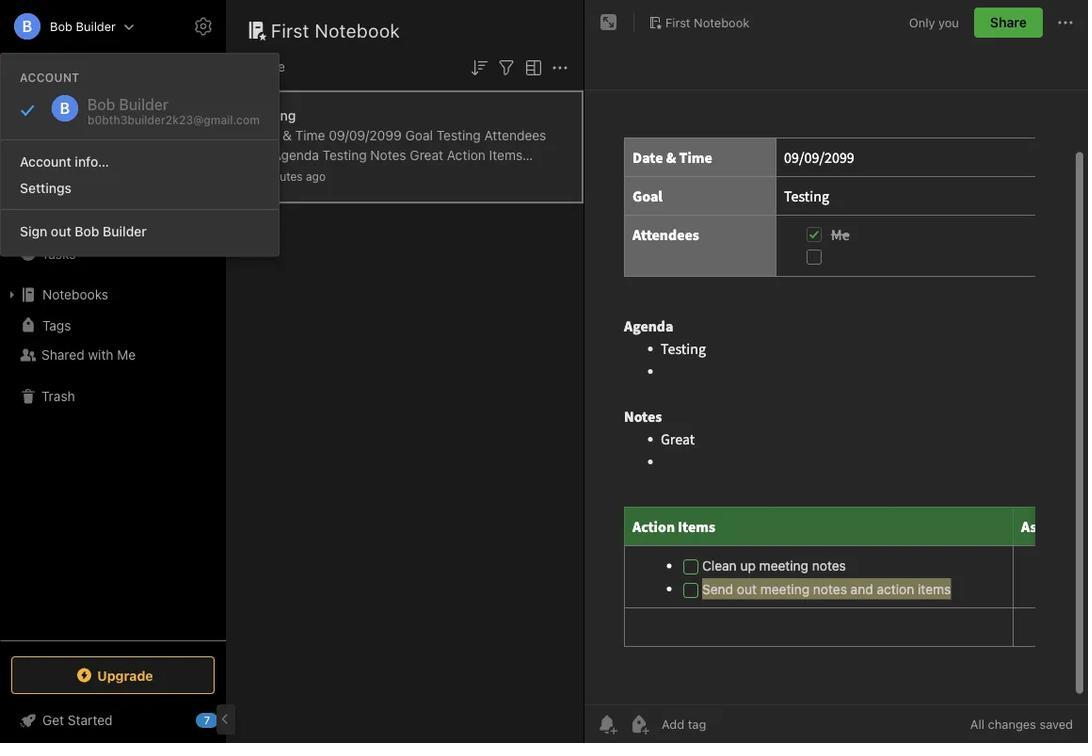 Task type: vqa. For each thing, say whether or not it's contained in the screenshot.
And
yes



Task type: describe. For each thing, give the bounding box(es) containing it.
upgrade
[[97, 668, 153, 683]]

0 horizontal spatial first notebook
[[271, 19, 401, 41]]

new
[[41, 108, 69, 123]]

goal
[[406, 128, 433, 143]]

tags button
[[0, 310, 225, 340]]

shortcuts
[[42, 185, 102, 201]]

expand notebooks image
[[5, 287, 20, 302]]

0 horizontal spatial first
[[271, 19, 310, 41]]

1 vertical spatial meeting
[[251, 187, 300, 203]]

shared
[[41, 347, 84, 363]]

0 vertical spatial meeting
[[409, 167, 459, 183]]

more actions image
[[549, 56, 572, 79]]

started
[[68, 713, 113, 728]]

first notebook button
[[642, 9, 757, 36]]

only
[[910, 15, 936, 29]]

note
[[258, 59, 285, 74]]

great
[[410, 147, 444, 163]]

sign out bob builder
[[20, 223, 147, 239]]

home link
[[0, 148, 226, 178]]

Account field
[[0, 8, 135, 45]]

account info… link
[[1, 148, 279, 175]]

0 vertical spatial notes
[[462, 167, 496, 183]]

Search text field
[[24, 55, 202, 89]]

share
[[991, 15, 1028, 30]]

ago
[[306, 170, 326, 183]]

0 vertical spatial testing
[[251, 108, 296, 123]]

sign out bob builder link
[[1, 218, 279, 244]]

settings link
[[1, 175, 279, 202]]

account for account
[[20, 71, 80, 84]]

1 vertical spatial notes
[[303, 187, 337, 203]]

up
[[390, 167, 406, 183]]

me inside 'date & time 09/09/2099 goal testing attendees me agenda testing notes great action items assignee status clean up meeting notes send out meeting notes and actio...'
[[251, 147, 269, 163]]

info…
[[75, 154, 109, 169]]

trash link
[[0, 381, 225, 412]]

send
[[500, 167, 531, 183]]

1 note
[[249, 59, 285, 74]]

notebooks link
[[0, 280, 225, 310]]

share button
[[975, 8, 1044, 38]]

get started
[[42, 713, 113, 728]]

items
[[489, 147, 523, 163]]

time
[[295, 128, 325, 143]]

out inside 'date & time 09/09/2099 goal testing attendees me agenda testing notes great action items assignee status clean up meeting notes send out meeting notes and actio...'
[[534, 167, 554, 183]]

and
[[341, 187, 364, 203]]

only you
[[910, 15, 960, 29]]

builder inside dropdown list menu
[[103, 223, 147, 239]]

shortcuts button
[[0, 178, 225, 208]]

Add filters field
[[495, 55, 518, 79]]

Sort options field
[[468, 55, 491, 79]]

assignee
[[251, 167, 306, 183]]

sign
[[20, 223, 47, 239]]

2 vertical spatial testing
[[323, 147, 367, 163]]

account info…
[[20, 154, 109, 169]]

5 minutes ago
[[251, 170, 326, 183]]

settings
[[20, 180, 72, 196]]

dropdown list menu
[[1, 132, 279, 244]]

add tag image
[[628, 713, 651, 736]]

notes inside 'date & time 09/09/2099 goal testing attendees me agenda testing notes great action items assignee status clean up meeting notes send out meeting notes and actio...'
[[371, 147, 407, 163]]

saved
[[1040, 717, 1074, 731]]



Task type: locate. For each thing, give the bounding box(es) containing it.
meeting down minutes on the top
[[251, 187, 300, 203]]

1 horizontal spatial meeting
[[409, 167, 459, 183]]

1 horizontal spatial first
[[666, 15, 691, 29]]

1 horizontal spatial more actions field
[[1055, 8, 1077, 38]]

changes
[[989, 717, 1037, 731]]

notebooks
[[42, 287, 108, 302]]

date & time 09/09/2099 goal testing attendees me agenda testing notes great action items assignee status clean up meeting notes send out meeting notes and actio...
[[251, 128, 554, 203]]

actio...
[[367, 187, 408, 203]]

&
[[283, 128, 292, 143]]

first notebook inside button
[[666, 15, 750, 29]]

5
[[251, 170, 258, 183]]

notes link
[[0, 208, 225, 238]]

1 horizontal spatial notes
[[371, 147, 407, 163]]

1 vertical spatial testing
[[437, 128, 481, 143]]

0 horizontal spatial meeting
[[251, 187, 300, 203]]

trash
[[41, 389, 75, 404]]

notes
[[371, 147, 407, 163], [41, 215, 77, 231]]

first notebook
[[666, 15, 750, 29], [271, 19, 401, 41]]

0 horizontal spatial notes
[[41, 215, 77, 231]]

attendees
[[485, 128, 547, 143]]

first
[[666, 15, 691, 29], [271, 19, 310, 41]]

Add tag field
[[660, 716, 802, 732]]

notes up up
[[371, 147, 407, 163]]

0 horizontal spatial bob
[[50, 19, 73, 33]]

7
[[204, 714, 210, 727]]

1 vertical spatial more actions field
[[549, 55, 572, 79]]

tasks
[[41, 246, 76, 261]]

notes down action
[[462, 167, 496, 183]]

meeting
[[409, 167, 459, 183], [251, 187, 300, 203]]

home
[[41, 155, 77, 170]]

expand note image
[[598, 11, 621, 34]]

bob up tasks
[[75, 223, 99, 239]]

more actions field right share button
[[1055, 8, 1077, 38]]

action
[[447, 147, 486, 163]]

clean
[[352, 167, 387, 183]]

1 horizontal spatial bob
[[75, 223, 99, 239]]

bob up search text box
[[50, 19, 73, 33]]

notes up tasks
[[41, 215, 77, 231]]

builder inside account field
[[76, 19, 116, 33]]

first up note
[[271, 19, 310, 41]]

you
[[939, 15, 960, 29]]

1 vertical spatial me
[[117, 347, 136, 363]]

1
[[249, 59, 255, 74]]

shared with me link
[[0, 340, 225, 370]]

1 horizontal spatial first notebook
[[666, 15, 750, 29]]

shared with me
[[41, 347, 136, 363]]

View options field
[[518, 55, 545, 79]]

0 vertical spatial me
[[251, 147, 269, 163]]

0 horizontal spatial testing
[[251, 108, 296, 123]]

bob builder
[[50, 19, 116, 33]]

notebook inside button
[[694, 15, 750, 29]]

Help and Learning task checklist field
[[0, 705, 226, 736]]

minutes
[[261, 170, 303, 183]]

builder down "shortcuts" button
[[103, 223, 147, 239]]

date
[[251, 128, 279, 143]]

09/09/2099
[[329, 128, 402, 143]]

me
[[251, 147, 269, 163], [117, 347, 136, 363]]

account up settings
[[20, 154, 71, 169]]

first right expand note image
[[666, 15, 691, 29]]

1 vertical spatial bob
[[75, 223, 99, 239]]

0 horizontal spatial notebook
[[315, 19, 401, 41]]

more actions field right view options "field"
[[549, 55, 572, 79]]

with
[[88, 347, 114, 363]]

out up tasks
[[51, 223, 71, 239]]

bob inside sign out bob builder link
[[75, 223, 99, 239]]

testing up status
[[323, 147, 367, 163]]

meeting down great
[[409, 167, 459, 183]]

me down date
[[251, 147, 269, 163]]

None search field
[[24, 55, 202, 89]]

out
[[534, 167, 554, 183], [51, 223, 71, 239]]

all changes saved
[[971, 717, 1074, 731]]

upgrade button
[[11, 656, 215, 694]]

0 vertical spatial bob
[[50, 19, 73, 33]]

0 horizontal spatial notes
[[303, 187, 337, 203]]

1 account from the top
[[20, 71, 80, 84]]

0 vertical spatial out
[[534, 167, 554, 183]]

0 horizontal spatial me
[[117, 347, 136, 363]]

testing
[[251, 108, 296, 123], [437, 128, 481, 143], [323, 147, 367, 163]]

2 horizontal spatial testing
[[437, 128, 481, 143]]

0 vertical spatial account
[[20, 71, 80, 84]]

notes down the ago
[[303, 187, 337, 203]]

tree
[[0, 148, 226, 640]]

all
[[971, 717, 985, 731]]

2 account from the top
[[20, 154, 71, 169]]

account inside dropdown list menu
[[20, 154, 71, 169]]

testing up date
[[251, 108, 296, 123]]

0 horizontal spatial more actions field
[[549, 55, 572, 79]]

account
[[20, 71, 80, 84], [20, 154, 71, 169]]

1 horizontal spatial notes
[[462, 167, 496, 183]]

add filters image
[[495, 56, 518, 79]]

me inside tree
[[117, 347, 136, 363]]

0 vertical spatial builder
[[76, 19, 116, 33]]

1 vertical spatial out
[[51, 223, 71, 239]]

more actions image
[[1055, 11, 1077, 34]]

testing up action
[[437, 128, 481, 143]]

notebook
[[694, 15, 750, 29], [315, 19, 401, 41]]

builder up search text box
[[76, 19, 116, 33]]

More actions field
[[1055, 8, 1077, 38], [549, 55, 572, 79]]

bob
[[50, 19, 73, 33], [75, 223, 99, 239]]

first inside first notebook button
[[666, 15, 691, 29]]

out inside dropdown list menu
[[51, 223, 71, 239]]

1 horizontal spatial testing
[[323, 147, 367, 163]]

agenda
[[273, 147, 319, 163]]

out right send
[[534, 167, 554, 183]]

1 horizontal spatial out
[[534, 167, 554, 183]]

builder
[[76, 19, 116, 33], [103, 223, 147, 239]]

1 vertical spatial account
[[20, 154, 71, 169]]

0 vertical spatial notes
[[371, 147, 407, 163]]

notes
[[462, 167, 496, 183], [303, 187, 337, 203]]

me right the with
[[117, 347, 136, 363]]

new button
[[11, 99, 215, 133]]

tree containing home
[[0, 148, 226, 640]]

1 vertical spatial notes
[[41, 215, 77, 231]]

click to collapse image
[[219, 708, 233, 731]]

add a reminder image
[[596, 713, 619, 736]]

Note Editor text field
[[585, 90, 1089, 705]]

settings image
[[192, 15, 215, 38]]

status
[[309, 167, 348, 183]]

0 horizontal spatial out
[[51, 223, 71, 239]]

1 horizontal spatial notebook
[[694, 15, 750, 29]]

tasks button
[[0, 238, 225, 268]]

1 vertical spatial builder
[[103, 223, 147, 239]]

get
[[42, 713, 64, 728]]

note window element
[[585, 0, 1089, 743]]

account for account info…
[[20, 154, 71, 169]]

1 horizontal spatial me
[[251, 147, 269, 163]]

bob inside account field
[[50, 19, 73, 33]]

account up new
[[20, 71, 80, 84]]

0 vertical spatial more actions field
[[1055, 8, 1077, 38]]

tags
[[42, 317, 71, 333]]



